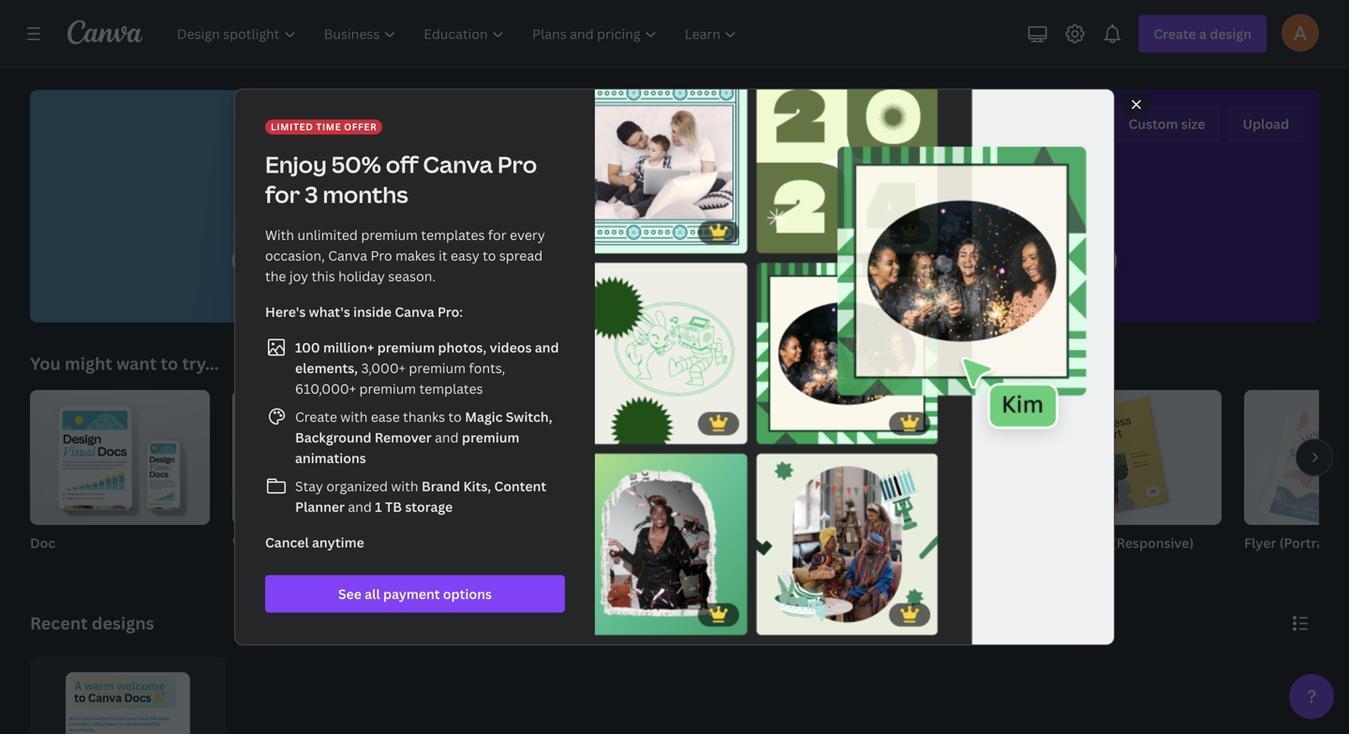 Task type: locate. For each thing, give the bounding box(es) containing it.
for
[[265, 179, 300, 210], [488, 226, 507, 244]]

here's what's inside canva pro:
[[265, 303, 463, 321]]

whiteboards
[[430, 292, 500, 307]]

thanks
[[403, 408, 445, 426]]

cancel
[[265, 533, 309, 551]]

and for and
[[432, 428, 462, 446]]

premium up makes
[[361, 226, 418, 244]]

off
[[386, 149, 419, 180]]

1 horizontal spatial you
[[610, 112, 666, 152]]

0 horizontal spatial pro
[[371, 247, 392, 264]]

with up and 1 tb storage
[[391, 477, 419, 495]]

0 vertical spatial templates
[[421, 226, 485, 244]]

canva inside enjoy 50% off canva pro for 3 months
[[423, 149, 493, 180]]

canva up holiday at the left of page
[[328, 247, 368, 264]]

and left 1
[[348, 498, 372, 516]]

templates up it
[[421, 226, 485, 244]]

group for video
[[637, 390, 817, 525]]

pro left will
[[498, 149, 537, 180]]

0 vertical spatial canva
[[423, 149, 493, 180]]

1 vertical spatial and
[[432, 428, 462, 446]]

1 horizontal spatial and
[[432, 428, 462, 446]]

brand
[[422, 477, 460, 495]]

canva inside with unlimited premium templates for every occasion, canva pro makes it easy to spread the joy this holiday season.
[[328, 247, 368, 264]]

0 horizontal spatial with
[[341, 408, 368, 426]]

1 group from the left
[[30, 390, 210, 525]]

5 group from the left
[[840, 390, 1020, 525]]

websites button
[[965, 225, 1015, 322]]

0 horizontal spatial for
[[265, 179, 300, 210]]

to left the try...
[[161, 352, 178, 375]]

to right easy
[[483, 247, 496, 264]]

docs
[[346, 292, 374, 307]]

pro inside with unlimited premium templates for every occasion, canva pro makes it easy to spread the joy this holiday season.
[[371, 247, 392, 264]]

2 vertical spatial to
[[449, 408, 462, 426]]

0 vertical spatial to
[[483, 247, 496, 264]]

more button
[[1072, 225, 1117, 322]]

list
[[265, 336, 565, 517]]

what's
[[309, 303, 350, 321]]

group
[[30, 390, 210, 525], [232, 390, 412, 525], [435, 390, 615, 525], [637, 390, 817, 525], [840, 390, 1020, 525], [1042, 390, 1222, 525]]

1 horizontal spatial to
[[449, 408, 462, 426]]

more
[[1081, 292, 1109, 307]]

limited
[[271, 120, 314, 133]]

3 group from the left
[[435, 390, 615, 525]]

0 vertical spatial pro
[[498, 149, 537, 180]]

unlimited
[[298, 226, 358, 244]]

whiteboards button
[[430, 225, 500, 322]]

list containing 100 million+ premium photos, videos and elements,
[[265, 336, 565, 517]]

1 vertical spatial canva
[[328, 247, 368, 264]]

with up background
[[341, 408, 368, 426]]

templates up thanks
[[420, 380, 483, 397]]

video group
[[637, 390, 817, 576]]

and for and 1 tb storage
[[348, 498, 372, 516]]

videos
[[761, 292, 798, 307]]

flyer (portrait 8.5 × 11 in) group
[[1245, 390, 1350, 576]]

whiteboard group
[[232, 390, 412, 576]]

canva right off
[[423, 149, 493, 180]]

organized
[[327, 477, 388, 495]]

for inside enjoy 50% off canva pro for 3 months
[[265, 179, 300, 210]]

canva for off
[[423, 149, 493, 180]]

premium inside premium animations
[[462, 428, 520, 446]]

try...
[[182, 352, 219, 375]]

2 vertical spatial canva
[[395, 303, 435, 321]]

canva
[[423, 149, 493, 180], [328, 247, 368, 264], [395, 303, 435, 321]]

to
[[483, 247, 496, 264], [161, 352, 178, 375], [449, 408, 462, 426]]

for left 3
[[265, 179, 300, 210]]

inside
[[354, 303, 392, 321]]

0 vertical spatial for
[[265, 179, 300, 210]]

fonts,
[[469, 359, 506, 377]]

0 horizontal spatial and
[[348, 498, 372, 516]]

for left every
[[488, 226, 507, 244]]

1
[[375, 498, 382, 516]]

premium up 3,000+
[[378, 338, 435, 356]]

and
[[535, 338, 559, 356], [432, 428, 462, 446], [348, 498, 372, 516]]

2 horizontal spatial to
[[483, 247, 496, 264]]

0 horizontal spatial you
[[255, 292, 276, 307]]

and 1 tb storage
[[345, 498, 453, 516]]

canva left pro:
[[395, 303, 435, 321]]

templates inside "3,000+ premium fonts, 610,000+ premium templates"
[[420, 380, 483, 397]]

will
[[556, 112, 604, 152]]

1 horizontal spatial for
[[488, 226, 507, 244]]

templates
[[421, 226, 485, 244], [420, 380, 483, 397]]

enjoy 50% off canva pro for 3 months
[[265, 149, 537, 210]]

million+
[[323, 338, 374, 356]]

and down thanks
[[432, 428, 462, 446]]

group for whiteboard
[[232, 390, 412, 525]]

here's
[[265, 303, 306, 321]]

1 vertical spatial pro
[[371, 247, 392, 264]]

remover
[[375, 428, 432, 446]]

to inside list
[[449, 408, 462, 426]]

2 vertical spatial and
[[348, 498, 372, 516]]

1 vertical spatial you
[[255, 292, 276, 307]]

1 vertical spatial to
[[161, 352, 178, 375]]

2 horizontal spatial and
[[535, 338, 559, 356]]

0 vertical spatial and
[[535, 338, 559, 356]]

None search field
[[394, 174, 956, 212]]

0 horizontal spatial to
[[161, 352, 178, 375]]

background
[[295, 428, 372, 446]]

magic
[[465, 408, 503, 426]]

season.
[[388, 267, 436, 285]]

4 group from the left
[[637, 390, 817, 525]]

social
[[640, 292, 673, 307]]

you right for on the left of the page
[[255, 292, 276, 307]]

6 group from the left
[[1042, 390, 1222, 525]]

pro up holiday at the left of page
[[371, 247, 392, 264]]

610,000+
[[295, 380, 356, 397]]

2 group from the left
[[232, 390, 412, 525]]

months
[[323, 179, 408, 210]]

pro:
[[438, 303, 463, 321]]

today?
[[774, 112, 880, 152]]

you
[[610, 112, 666, 152], [255, 292, 276, 307]]

1 vertical spatial for
[[488, 226, 507, 244]]

pro inside enjoy 50% off canva pro for 3 months
[[498, 149, 537, 180]]

instagram
[[840, 534, 904, 552]]

switch,
[[506, 408, 553, 426]]

1 horizontal spatial pro
[[498, 149, 537, 180]]

1 vertical spatial with
[[391, 477, 419, 495]]

joy
[[290, 267, 309, 285]]

to left the magic
[[449, 408, 462, 426]]

document
[[1042, 534, 1110, 552]]

3
[[305, 179, 318, 210]]

and right 'videos'
[[535, 338, 559, 356]]

1 vertical spatial templates
[[420, 380, 483, 397]]

0 vertical spatial you
[[610, 112, 666, 152]]

you right will
[[610, 112, 666, 152]]

premium down the magic
[[462, 428, 520, 446]]

offer
[[344, 120, 377, 133]]

with
[[265, 226, 294, 244]]

animations
[[295, 449, 366, 467]]

this
[[312, 267, 335, 285]]

stay
[[295, 477, 323, 495]]

you
[[30, 352, 61, 375]]



Task type: vqa. For each thing, say whether or not it's contained in the screenshot.
Instagram Post (Square) group
yes



Task type: describe. For each thing, give the bounding box(es) containing it.
easy
[[451, 247, 480, 264]]

occasion,
[[265, 247, 325, 264]]

it
[[439, 247, 448, 264]]

you inside for you button
[[255, 292, 276, 307]]

photos,
[[438, 338, 487, 356]]

design
[[672, 112, 768, 152]]

websites
[[965, 292, 1015, 307]]

see
[[338, 585, 362, 603]]

group for document (responsive)
[[1042, 390, 1222, 525]]

video
[[637, 534, 674, 552]]

spread
[[499, 247, 543, 264]]

elements,
[[295, 359, 358, 377]]

docs button
[[337, 225, 382, 322]]

media
[[676, 292, 710, 307]]

to inside with unlimited premium templates for every occasion, canva pro makes it easy to spread the joy this holiday season.
[[483, 247, 496, 264]]

whiteboard
[[232, 534, 308, 552]]

(portrait
[[1280, 534, 1334, 552]]

anytime
[[312, 533, 364, 551]]

print products button
[[845, 225, 924, 322]]

100
[[295, 338, 320, 356]]

premium down 3,000+
[[359, 380, 416, 397]]

designs
[[92, 612, 154, 635]]

instagram post (square)
[[840, 534, 993, 552]]

0 vertical spatial with
[[341, 408, 368, 426]]

social media
[[640, 292, 710, 307]]

100 million+ premium photos, videos and elements,
[[295, 338, 559, 377]]

premium down photos,
[[409, 359, 466, 377]]

for
[[234, 292, 252, 307]]

document (responsive) group
[[1042, 390, 1222, 576]]

planner
[[295, 498, 345, 516]]

1 horizontal spatial with
[[391, 477, 419, 495]]

premium animations
[[295, 428, 520, 467]]

kits,
[[464, 477, 491, 495]]

for you button
[[232, 225, 277, 322]]

with unlimited premium templates for every occasion, canva pro makes it easy to spread the joy this holiday season.
[[265, 226, 545, 285]]

print
[[845, 292, 872, 307]]

videos button
[[757, 225, 802, 322]]

you might want to try...
[[30, 352, 219, 375]]

might
[[65, 352, 112, 375]]

flyer (portrait 8.5
[[1245, 534, 1350, 552]]

every
[[510, 226, 545, 244]]

for you
[[234, 292, 276, 307]]

document (responsive)
[[1042, 534, 1195, 552]]

what will you design today?
[[470, 112, 880, 152]]

magic switch, background remover
[[295, 408, 553, 446]]

products
[[875, 292, 924, 307]]

templates inside with unlimited premium templates for every occasion, canva pro makes it easy to spread the joy this holiday season.
[[421, 226, 485, 244]]

all
[[365, 585, 380, 603]]

content
[[495, 477, 547, 495]]

payment
[[383, 585, 440, 603]]

doc group
[[30, 390, 210, 576]]

makes
[[396, 247, 436, 264]]

create
[[295, 408, 337, 426]]

instagram post (square) group
[[840, 390, 1020, 576]]

8.5
[[1337, 534, 1350, 552]]

presentations
[[532, 292, 608, 307]]

tb
[[385, 498, 402, 516]]

social media button
[[640, 225, 710, 322]]

and inside 100 million+ premium photos, videos and elements,
[[535, 338, 559, 356]]

3,000+ premium fonts, 610,000+ premium templates
[[295, 359, 506, 397]]

see all payment options
[[338, 585, 492, 603]]

premium inside 100 million+ premium photos, videos and elements,
[[378, 338, 435, 356]]

top level navigation element
[[165, 15, 753, 52]]

enjoy
[[265, 149, 327, 180]]

print products
[[845, 292, 924, 307]]

options
[[443, 585, 492, 603]]

ease
[[371, 408, 400, 426]]

videos
[[490, 338, 532, 356]]

premium inside with unlimited premium templates for every occasion, canva pro makes it easy to spread the joy this holiday season.
[[361, 226, 418, 244]]

presentation (16:9) group
[[435, 390, 615, 576]]

want
[[116, 352, 157, 375]]

stay organized with
[[295, 477, 422, 495]]

(responsive)
[[1113, 534, 1195, 552]]

the
[[265, 267, 286, 285]]

holiday
[[339, 267, 385, 285]]

canva for inside
[[395, 303, 435, 321]]

group for instagram post (square)
[[840, 390, 1020, 525]]

limited time offer
[[271, 120, 377, 133]]

what
[[470, 112, 550, 152]]

time
[[316, 120, 342, 133]]

recent designs
[[30, 612, 154, 635]]

for inside with unlimited premium templates for every occasion, canva pro makes it easy to spread the joy this holiday season.
[[488, 226, 507, 244]]

presentations button
[[532, 225, 608, 322]]

cancel anytime
[[265, 533, 364, 551]]

recent
[[30, 612, 88, 635]]

post
[[907, 534, 936, 552]]



